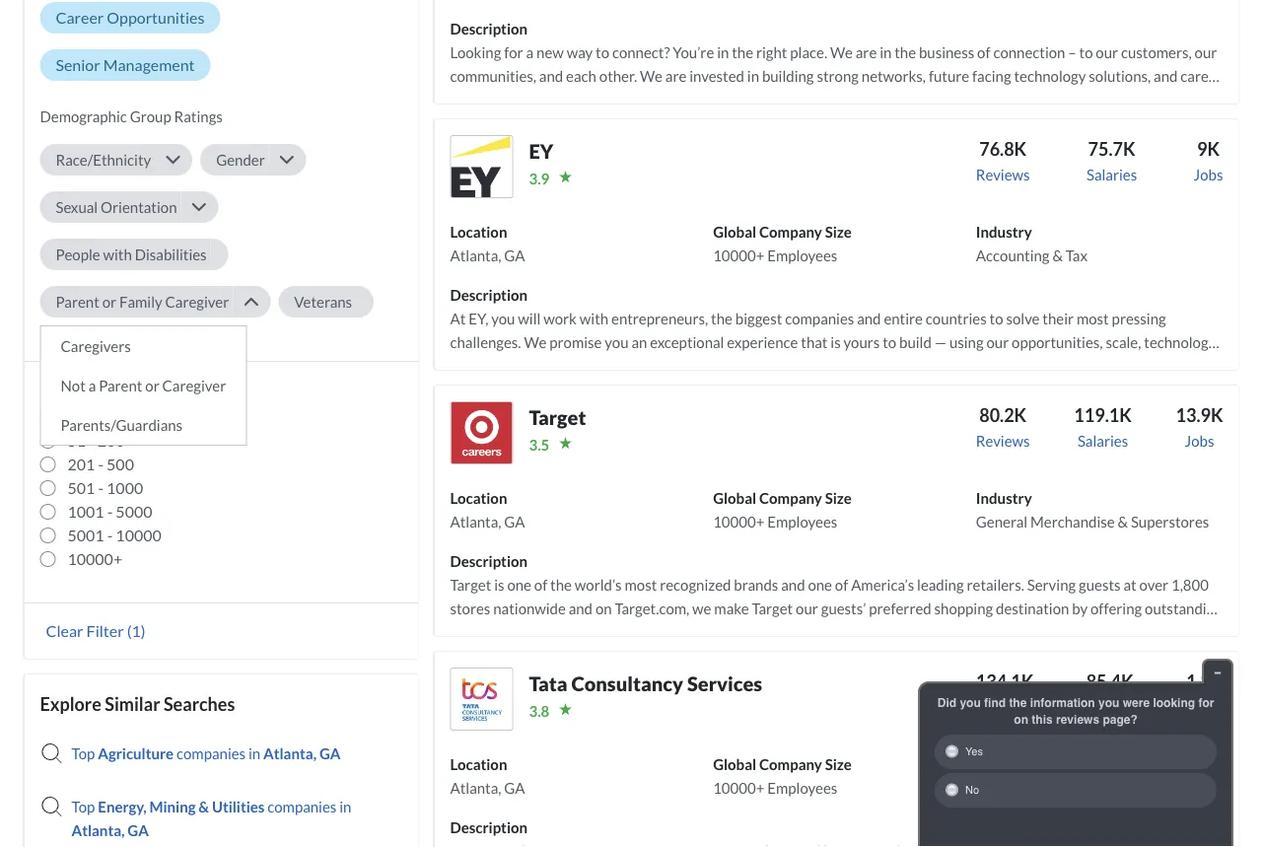Task type: locate. For each thing, give the bounding box(es) containing it.
industry for tata consultancy services
[[976, 755, 1032, 773]]

3 location from the top
[[450, 755, 507, 773]]

75.7k salaries
[[1087, 138, 1138, 183]]

1 top from the top
[[72, 745, 95, 762]]

80.2k
[[980, 404, 1027, 426]]

2 vertical spatial industry
[[976, 755, 1032, 773]]

2 description from the top
[[450, 286, 528, 304]]

1 horizontal spatial &
[[1053, 247, 1063, 264]]

page?
[[1103, 713, 1138, 726]]

location atlanta, ga for tata consultancy services
[[450, 755, 525, 797]]

& inside industry general merchandise & superstores
[[1118, 513, 1128, 531]]

2 vertical spatial employees
[[768, 779, 838, 797]]

2 global company size 10000+ employees from the top
[[713, 489, 852, 531]]

2 employees from the top
[[768, 513, 838, 531]]

0 vertical spatial location atlanta, ga
[[450, 223, 525, 264]]

services
[[687, 672, 763, 695]]

no
[[966, 784, 980, 797]]

& right mining
[[199, 798, 209, 816]]

atlanta, down energy,
[[72, 822, 125, 839]]

51
[[68, 431, 86, 450]]

consultancy
[[572, 672, 684, 695]]

not
[[61, 377, 86, 394]]

global company size 10000+ employees
[[713, 223, 852, 264], [713, 489, 852, 531], [713, 755, 852, 797]]

location for target
[[450, 489, 507, 507]]

location atlanta, ga for target
[[450, 489, 525, 531]]

location atlanta, ga down ey image
[[450, 223, 525, 264]]

2 you from the left
[[1099, 696, 1120, 710]]

& left the tax
[[1053, 247, 1063, 264]]

1 vertical spatial employees
[[768, 513, 838, 531]]

134.1k reviews
[[976, 671, 1034, 716]]

top inside top energy, mining & utilities companies in atlanta, ga
[[72, 798, 95, 816]]

the
[[1009, 696, 1027, 710]]

explore
[[40, 693, 101, 715]]

201 - 500
[[68, 455, 134, 474]]

ga for tata consultancy services
[[504, 779, 525, 797]]

top energy, mining & utilities companies in atlanta, ga
[[72, 798, 352, 839]]

0 horizontal spatial you
[[960, 696, 981, 710]]

salaries for ey
[[1087, 166, 1138, 183]]

3 location atlanta, ga from the top
[[450, 755, 525, 797]]

salaries
[[1087, 166, 1138, 183], [1078, 432, 1129, 450], [1085, 698, 1136, 716]]

51 - 200
[[68, 431, 125, 450]]

3 employees from the top
[[768, 779, 838, 797]]

filter
[[86, 621, 124, 641]]

0 vertical spatial caregiver
[[165, 293, 229, 311]]

jobs inside 13.9k jobs
[[1185, 432, 1215, 450]]

0 vertical spatial companies
[[177, 745, 246, 762]]

10000+ for ey
[[713, 247, 765, 264]]

1 horizontal spatial in
[[340, 798, 352, 816]]

jobs for target
[[1185, 432, 1215, 450]]

utilities
[[212, 798, 265, 816]]

&
[[1053, 247, 1063, 264], [1118, 513, 1128, 531], [199, 798, 209, 816]]

10000+
[[713, 247, 765, 264], [713, 513, 765, 531], [68, 549, 122, 569], [713, 779, 765, 797]]

you up page? in the right of the page
[[1099, 696, 1120, 710]]

jobs for tata consultancy services
[[1190, 698, 1220, 716]]

location atlanta, ga down tata consultancy services 'image'
[[450, 755, 525, 797]]

2 location from the top
[[450, 489, 507, 507]]

caregiver down "disabilities"
[[165, 293, 229, 311]]

2 vertical spatial global company size 10000+ employees
[[713, 755, 852, 797]]

1 global company size 10000+ employees from the top
[[713, 223, 852, 264]]

ga for target
[[504, 513, 525, 531]]

1 vertical spatial global company size 10000+ employees
[[713, 489, 852, 531]]

atlanta, down tata consultancy services 'image'
[[450, 779, 502, 797]]

ga
[[504, 247, 525, 264], [504, 513, 525, 531], [320, 745, 341, 762], [504, 779, 525, 797], [128, 822, 149, 839]]

0 vertical spatial industry
[[976, 223, 1032, 241]]

jobs down 1.2k
[[1190, 698, 1220, 716]]

1 vertical spatial salaries
[[1078, 432, 1129, 450]]

- for 201
[[98, 455, 104, 474]]

0 vertical spatial employees
[[768, 247, 838, 264]]

1 description from the top
[[450, 20, 528, 37]]

industry inside industry general merchandise & superstores
[[976, 489, 1032, 507]]

global company size 10000+ employees for target
[[713, 489, 852, 531]]

reviews
[[1056, 713, 1100, 726]]

ga inside top energy, mining & utilities companies in atlanta, ga
[[128, 822, 149, 839]]

1
[[68, 407, 77, 427]]

2 top from the top
[[72, 798, 95, 816]]

find
[[984, 696, 1006, 710]]

companies down searches
[[177, 745, 246, 762]]

reviews down 134.1k
[[978, 698, 1032, 716]]

tata consultancy services image
[[450, 668, 513, 731]]

0 vertical spatial &
[[1053, 247, 1063, 264]]

0 vertical spatial reviews
[[976, 166, 1030, 183]]

jobs down 9k
[[1194, 166, 1224, 183]]

disabilities
[[135, 246, 207, 263]]

salaries down the 119.1k
[[1078, 432, 1129, 450]]

veterans
[[294, 293, 352, 311]]

ga for ey
[[504, 247, 525, 264]]

1.2k jobs
[[1187, 671, 1224, 716]]

merchandise
[[1031, 513, 1115, 531]]

reviews down 76.8k
[[976, 166, 1030, 183]]

location for tata consultancy services
[[450, 755, 507, 773]]

tata consultancy services
[[529, 672, 763, 695]]

demographic group ratings
[[40, 107, 223, 125]]

3 global company size 10000+ employees from the top
[[713, 755, 852, 797]]

1 vertical spatial reviews
[[976, 432, 1030, 450]]

for
[[1199, 696, 1215, 710]]

1 vertical spatial &
[[1118, 513, 1128, 531]]

2 vertical spatial jobs
[[1190, 698, 1220, 716]]

10000+ for tata consultancy services
[[713, 779, 765, 797]]

atlanta, down ey image
[[450, 247, 502, 264]]

0 vertical spatial jobs
[[1194, 166, 1224, 183]]

companies right utilities
[[268, 798, 337, 816]]

industry up general
[[976, 489, 1032, 507]]

0 vertical spatial or
[[102, 293, 116, 311]]

caregivers
[[61, 337, 131, 355]]

atlanta,
[[450, 247, 502, 264], [450, 513, 502, 531], [263, 745, 317, 762], [450, 779, 502, 797], [72, 822, 125, 839]]

- right 51
[[89, 431, 94, 450]]

did you find the information you were looking for on this reviews page?
[[938, 696, 1215, 726]]

industry up software on the bottom right of page
[[976, 755, 1032, 773]]

2 vertical spatial location atlanta, ga
[[450, 755, 525, 797]]

ey image
[[450, 135, 513, 198]]

atlanta, for target
[[450, 513, 502, 531]]

career
[[56, 8, 104, 27]]

with
[[103, 246, 132, 263]]

1 vertical spatial location
[[450, 489, 507, 507]]

1 vertical spatial jobs
[[1185, 432, 1215, 450]]

were
[[1123, 696, 1150, 710]]

top for top agriculture companies in atlanta, ga
[[72, 745, 95, 762]]

0 vertical spatial global company size 10000+ employees
[[713, 223, 852, 264]]

reviews inside 134.1k reviews
[[978, 698, 1032, 716]]

location atlanta, ga down target image
[[450, 489, 525, 531]]

industry up accounting
[[976, 223, 1032, 241]]

& left superstores
[[1118, 513, 1128, 531]]

1 vertical spatial location atlanta, ga
[[450, 489, 525, 531]]

2 location atlanta, ga from the top
[[450, 489, 525, 531]]

atlanta, inside top energy, mining & utilities companies in atlanta, ga
[[72, 822, 125, 839]]

did
[[938, 696, 957, 710]]

1 horizontal spatial you
[[1099, 696, 1120, 710]]

global
[[713, 223, 757, 241], [40, 381, 92, 402], [713, 489, 757, 507], [713, 755, 757, 773]]

- right the 501
[[98, 478, 104, 498]]

0 vertical spatial in
[[249, 745, 261, 762]]

1.2k
[[1187, 671, 1224, 692]]

mining
[[150, 798, 196, 816]]

or left the family
[[102, 293, 116, 311]]

reviews for target
[[976, 432, 1030, 450]]

2 industry from the top
[[976, 489, 1032, 507]]

location down ey image
[[450, 223, 507, 241]]

1 location from the top
[[450, 223, 507, 241]]

agriculture
[[98, 745, 174, 762]]

or up parents/guardians
[[145, 377, 159, 394]]

opportunities
[[107, 8, 205, 27]]

salaries down 75.7k
[[1087, 166, 1138, 183]]

2 horizontal spatial &
[[1118, 513, 1128, 531]]

industry inside industry accounting & tax
[[976, 223, 1032, 241]]

1 vertical spatial in
[[340, 798, 352, 816]]

- down 1001 - 5000
[[107, 526, 113, 545]]

0 vertical spatial location
[[450, 223, 507, 241]]

0 vertical spatial salaries
[[1087, 166, 1138, 183]]

tata
[[529, 672, 568, 695]]

2 vertical spatial salaries
[[1085, 698, 1136, 716]]

0 vertical spatial top
[[72, 745, 95, 762]]

1 industry from the top
[[976, 223, 1032, 241]]

reviews for ey
[[976, 166, 1030, 183]]

global for ey
[[713, 223, 757, 241]]

1 vertical spatial top
[[72, 798, 95, 816]]

501 - 1000
[[68, 478, 143, 498]]

employees for target
[[768, 513, 838, 531]]

3 description from the top
[[450, 552, 528, 570]]

2 vertical spatial reviews
[[978, 698, 1032, 716]]

3 industry from the top
[[976, 755, 1032, 773]]

parent right 'a'
[[99, 377, 142, 394]]

9k
[[1198, 138, 1220, 160]]

salaries down 85.4k
[[1085, 698, 1136, 716]]

in
[[249, 745, 261, 762], [340, 798, 352, 816]]

looking
[[1153, 696, 1196, 710]]

1 location atlanta, ga from the top
[[450, 223, 525, 264]]

industry for target
[[976, 489, 1032, 507]]

you right 'did'
[[960, 696, 981, 710]]

reviews down the 80.2k
[[976, 432, 1030, 450]]

top left energy,
[[72, 798, 95, 816]]

1001 - 5000
[[68, 502, 152, 521]]

jobs for ey
[[1194, 166, 1224, 183]]

top down explore
[[72, 745, 95, 762]]

size
[[825, 223, 852, 241], [174, 381, 206, 402], [825, 489, 852, 507], [825, 755, 852, 773]]

location atlanta, ga for ey
[[450, 223, 525, 264]]

1 vertical spatial or
[[145, 377, 159, 394]]

& inside top energy, mining & utilities companies in atlanta, ga
[[199, 798, 209, 816]]

1 vertical spatial industry
[[976, 489, 1032, 507]]

caregiver up parents/guardians
[[162, 377, 226, 394]]

0 horizontal spatial companies
[[177, 745, 246, 762]]

1 vertical spatial companies
[[268, 798, 337, 816]]

you
[[960, 696, 981, 710], [1099, 696, 1120, 710]]

- for 1001
[[107, 502, 113, 521]]

jobs inside 1.2k jobs
[[1190, 698, 1220, 716]]

career opportunities
[[56, 8, 205, 27]]

salaries inside 119.1k salaries
[[1078, 432, 1129, 450]]

parent or family caregiver
[[56, 293, 229, 311]]

industry inside industry software development
[[976, 755, 1032, 773]]

jobs down 13.9k
[[1185, 432, 1215, 450]]

senior management
[[56, 55, 195, 74]]

(1)
[[127, 621, 146, 641]]

top agriculture companies in atlanta, ga
[[72, 745, 341, 762]]

- right 1
[[80, 407, 85, 427]]

description for ey
[[450, 286, 528, 304]]

location down target image
[[450, 489, 507, 507]]

0 horizontal spatial &
[[199, 798, 209, 816]]

- right 1001
[[107, 502, 113, 521]]

clear filter (1)
[[46, 621, 146, 641]]

-
[[80, 407, 85, 427], [89, 431, 94, 450], [98, 455, 104, 474], [98, 478, 104, 498], [107, 502, 113, 521], [107, 526, 113, 545]]

75.7k
[[1089, 138, 1136, 160]]

2 vertical spatial location
[[450, 755, 507, 773]]

atlanta, down target image
[[450, 513, 502, 531]]

top
[[72, 745, 95, 762], [72, 798, 95, 816]]

4 description from the top
[[450, 819, 528, 836]]

- right 201
[[98, 455, 104, 474]]

global company size 10000+ employees for tata consultancy services
[[713, 755, 852, 797]]

global for target
[[713, 489, 757, 507]]

13.9k
[[1176, 404, 1224, 426]]

development
[[1038, 779, 1126, 797]]

location down tata consultancy services 'image'
[[450, 755, 507, 773]]

employees for tata consultancy services
[[768, 779, 838, 797]]

global for tata consultancy services
[[713, 755, 757, 773]]

or
[[102, 293, 116, 311], [145, 377, 159, 394]]

parent down people
[[56, 293, 99, 311]]

company
[[759, 223, 822, 241], [95, 381, 171, 402], [759, 489, 822, 507], [759, 755, 822, 773]]

2 vertical spatial &
[[199, 798, 209, 816]]

parents/guardians
[[61, 416, 183, 434]]

1 employees from the top
[[768, 247, 838, 264]]

caregiver
[[165, 293, 229, 311], [162, 377, 226, 394]]

10000+ for target
[[713, 513, 765, 531]]

0 horizontal spatial or
[[102, 293, 116, 311]]

1 horizontal spatial companies
[[268, 798, 337, 816]]

jobs
[[1194, 166, 1224, 183], [1185, 432, 1215, 450], [1190, 698, 1220, 716]]

200
[[97, 431, 125, 450]]

0 horizontal spatial in
[[249, 745, 261, 762]]

parent
[[56, 293, 99, 311], [99, 377, 142, 394]]



Task type: describe. For each thing, give the bounding box(es) containing it.
information
[[1030, 696, 1096, 710]]

senior management button
[[40, 49, 211, 81]]

501
[[68, 478, 95, 498]]

50
[[88, 407, 107, 427]]

13.9k jobs
[[1176, 404, 1224, 450]]

energy,
[[98, 798, 147, 816]]

201
[[68, 455, 95, 474]]

reviews for tata consultancy services
[[978, 698, 1032, 716]]

sexual
[[56, 198, 98, 216]]

demographic
[[40, 107, 127, 125]]

in inside top energy, mining & utilities companies in atlanta, ga
[[340, 798, 352, 816]]

& for top energy, mining & utilities companies in atlanta, ga
[[199, 798, 209, 816]]

76.8k reviews
[[976, 138, 1030, 183]]

500
[[107, 455, 134, 474]]

size for ey
[[825, 223, 852, 241]]

10000
[[116, 526, 162, 545]]

134.1k
[[976, 671, 1034, 692]]

orientation
[[101, 198, 177, 216]]

management
[[103, 55, 195, 74]]

company for target
[[759, 489, 822, 507]]

description for target
[[450, 552, 528, 570]]

1001
[[68, 502, 104, 521]]

sexual orientation
[[56, 198, 177, 216]]

top for top energy, mining & utilities companies in atlanta, ga
[[72, 798, 95, 816]]

group
[[130, 107, 171, 125]]

gender
[[216, 151, 265, 169]]

target image
[[450, 401, 513, 465]]

searches
[[164, 693, 235, 715]]

superstores
[[1131, 513, 1210, 531]]

1 vertical spatial caregiver
[[162, 377, 226, 394]]

3.5
[[529, 436, 550, 454]]

- for 501
[[98, 478, 104, 498]]

1 vertical spatial parent
[[99, 377, 142, 394]]

yes
[[966, 746, 983, 758]]

target
[[529, 405, 586, 429]]

similar
[[105, 693, 160, 715]]

industry general merchandise & superstores
[[976, 489, 1210, 531]]

people with disabilities
[[56, 246, 207, 263]]

industry software development
[[976, 755, 1126, 797]]

industry for ey
[[976, 223, 1032, 241]]

atlanta, up utilities
[[263, 745, 317, 762]]

- for 51
[[89, 431, 94, 450]]

& for industry general merchandise & superstores
[[1118, 513, 1128, 531]]

119.1k
[[1075, 404, 1132, 426]]

tax
[[1066, 247, 1088, 264]]

1 - 50
[[68, 407, 107, 427]]

1 horizontal spatial or
[[145, 377, 159, 394]]

clear filter (1) button
[[40, 620, 152, 642]]

people
[[56, 246, 100, 263]]

not a parent or caregiver
[[61, 377, 226, 394]]

80.2k reviews
[[976, 404, 1030, 450]]

0 vertical spatial parent
[[56, 293, 99, 311]]

9k jobs
[[1194, 138, 1224, 183]]

salaries for tata consultancy services
[[1085, 698, 1136, 716]]

size for target
[[825, 489, 852, 507]]

119.1k salaries
[[1075, 404, 1132, 450]]

5001
[[68, 526, 104, 545]]

& inside industry accounting & tax
[[1053, 247, 1063, 264]]

1 you from the left
[[960, 696, 981, 710]]

software
[[976, 779, 1035, 797]]

description for tata consultancy services
[[450, 819, 528, 836]]

1000
[[107, 478, 143, 498]]

a
[[88, 377, 96, 394]]

ey
[[529, 139, 554, 163]]

career opportunities button
[[40, 2, 220, 33]]

race/ethnicity
[[56, 151, 151, 169]]

location for ey
[[450, 223, 507, 241]]

companies inside top energy, mining & utilities companies in atlanta, ga
[[268, 798, 337, 816]]

company for ey
[[759, 223, 822, 241]]

3.8
[[529, 702, 550, 720]]

global company size
[[40, 381, 206, 402]]

salaries for target
[[1078, 432, 1129, 450]]

5001 - 10000
[[68, 526, 162, 545]]

family
[[119, 293, 162, 311]]

- for 5001
[[107, 526, 113, 545]]

atlanta, for tata consultancy services
[[450, 779, 502, 797]]

on
[[1014, 713, 1029, 726]]

this
[[1032, 713, 1053, 726]]

employees for ey
[[768, 247, 838, 264]]

global company size 10000+ employees for ey
[[713, 223, 852, 264]]

industry accounting & tax
[[976, 223, 1088, 264]]

5000
[[116, 502, 152, 521]]

senior
[[56, 55, 100, 74]]

general
[[976, 513, 1028, 531]]

accounting
[[976, 247, 1050, 264]]

size for tata consultancy services
[[825, 755, 852, 773]]

atlanta, for ey
[[450, 247, 502, 264]]

- for 1
[[80, 407, 85, 427]]

clear
[[46, 621, 83, 641]]

company for tata consultancy services
[[759, 755, 822, 773]]

85.4k salaries
[[1085, 671, 1136, 716]]

3.9
[[529, 170, 550, 187]]

76.8k
[[980, 138, 1027, 160]]



Task type: vqa. For each thing, say whether or not it's contained in the screenshot.


